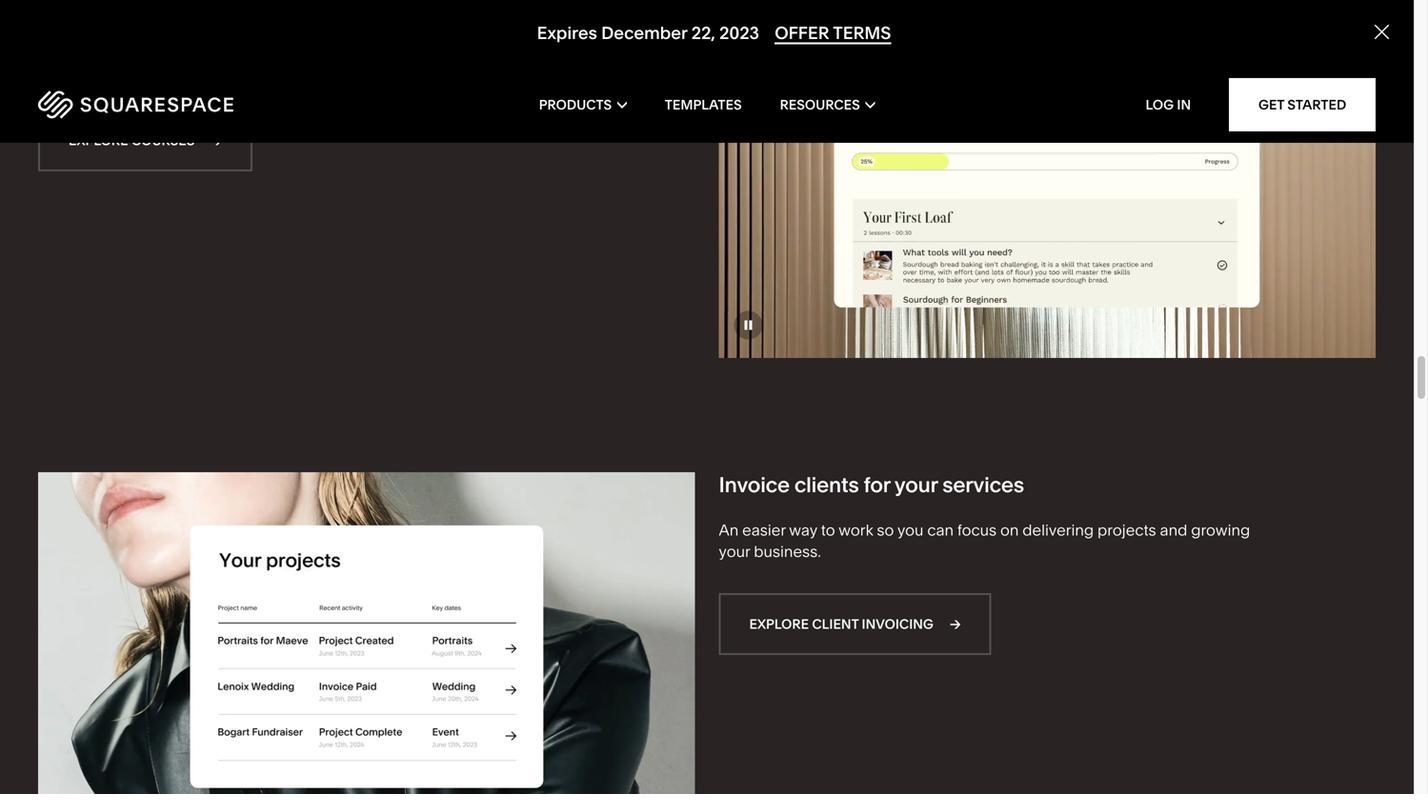 Task type: vqa. For each thing, say whether or not it's contained in the screenshot.
invoice
yes



Task type: describe. For each thing, give the bounding box(es) containing it.
courses
[[131, 132, 195, 149]]

products button
[[539, 67, 627, 143]]

passive
[[221, 37, 275, 56]]

to
[[821, 521, 835, 540]]

income
[[279, 37, 333, 56]]

for
[[864, 472, 890, 498]]

squarespace logo link
[[38, 91, 306, 119]]

way
[[789, 521, 817, 540]]

design
[[38, 59, 87, 77]]

can
[[927, 521, 954, 540]]

pause video image
[[734, 311, 763, 339]]

turn your expertise into a passive income stream. easily upload videos, design lessons, and offer students the best online learning experience.
[[38, 37, 543, 77]]

turn
[[38, 37, 69, 56]]

projects
[[1098, 521, 1156, 540]]

easier
[[742, 521, 786, 540]]

business.
[[754, 543, 821, 561]]

and inside an easier way to work so you can focus on delivering projects and growing your business.
[[1160, 521, 1188, 540]]

a
[[208, 37, 217, 56]]

online
[[348, 59, 392, 77]]

templates link
[[665, 67, 742, 143]]

delivering
[[1023, 521, 1094, 540]]

your inside an easier way to work so you can focus on delivering projects and growing your business.
[[719, 543, 750, 561]]

best
[[312, 59, 344, 77]]

products
[[539, 97, 612, 113]]

templates
[[665, 97, 742, 113]]

and inside the turn your expertise into a passive income stream. easily upload videos, design lessons, and offer students the best online learning experience.
[[153, 59, 180, 77]]

in
[[1177, 97, 1191, 113]]

→ for explore client invoicing
[[950, 616, 961, 633]]

explore client invoicing
[[749, 616, 934, 633]]

client
[[812, 616, 859, 633]]

resources button
[[780, 67, 875, 143]]

into
[[178, 37, 205, 56]]

offer terms link
[[775, 23, 891, 44]]

an easier way to work so you can focus on delivering projects and growing your business.
[[719, 521, 1250, 561]]

lessons,
[[91, 59, 149, 77]]

started
[[1288, 97, 1346, 113]]

stream.
[[337, 37, 390, 56]]

you
[[897, 521, 924, 540]]

log
[[1146, 97, 1174, 113]]



Task type: locate. For each thing, give the bounding box(es) containing it.
→ right 'invoicing'
[[950, 616, 961, 633]]

so
[[877, 521, 894, 540]]

1 vertical spatial and
[[1160, 521, 1188, 540]]

easily
[[394, 37, 434, 56]]

log             in link
[[1146, 97, 1191, 113]]

invoice
[[719, 472, 790, 498]]

→ for explore courses
[[211, 132, 222, 149]]

offer
[[184, 59, 216, 77]]

your right for
[[895, 472, 938, 498]]

resources
[[780, 97, 860, 113]]

invoicing
[[862, 616, 934, 633]]

1 horizontal spatial your
[[719, 543, 750, 561]]

1 vertical spatial explore
[[749, 616, 809, 633]]

expires december 22, 2023
[[537, 23, 759, 44]]

your down "an"
[[719, 543, 750, 561]]

services
[[943, 472, 1024, 498]]

explore
[[69, 132, 128, 149], [749, 616, 809, 633]]

log             in
[[1146, 97, 1191, 113]]

0 horizontal spatial and
[[153, 59, 180, 77]]

1 horizontal spatial and
[[1160, 521, 1188, 540]]

experience.
[[458, 59, 542, 77]]

an
[[719, 521, 739, 540]]

2023
[[719, 23, 759, 44]]

learning
[[395, 59, 454, 77]]

students
[[220, 59, 282, 77]]

work
[[839, 521, 873, 540]]

0 horizontal spatial explore
[[69, 132, 128, 149]]

squarespace logo image
[[38, 91, 233, 119]]

offer
[[775, 23, 830, 44]]

explore down the squarespace logo
[[69, 132, 128, 149]]

0 vertical spatial your
[[73, 37, 104, 56]]

and
[[153, 59, 180, 77], [1160, 521, 1188, 540]]

growing
[[1191, 521, 1250, 540]]

invoice clients for your services
[[719, 472, 1024, 498]]

explore for explore courses
[[69, 132, 128, 149]]

get started
[[1259, 97, 1346, 113]]

1 vertical spatial your
[[895, 472, 938, 498]]

expires
[[537, 23, 597, 44]]

explore left client
[[749, 616, 809, 633]]

focus
[[957, 521, 997, 540]]

2 horizontal spatial your
[[895, 472, 938, 498]]

22,
[[692, 23, 715, 44]]

explore courses
[[69, 132, 195, 149]]

clients
[[794, 472, 859, 498]]

1 horizontal spatial →
[[950, 616, 961, 633]]

upload
[[438, 37, 488, 56]]

0 horizontal spatial your
[[73, 37, 104, 56]]

the
[[286, 59, 309, 77]]

0 vertical spatial explore
[[69, 132, 128, 149]]

terms
[[833, 23, 891, 44]]

offer terms
[[775, 23, 891, 44]]

and right projects
[[1160, 521, 1188, 540]]

december
[[601, 23, 687, 44]]

expertise
[[108, 37, 174, 56]]

explore for explore client invoicing
[[749, 616, 809, 633]]

→ right courses
[[211, 132, 222, 149]]

0 vertical spatial →
[[211, 132, 222, 149]]

0 vertical spatial and
[[153, 59, 180, 77]]

your up 'design'
[[73, 37, 104, 56]]

and down into
[[153, 59, 180, 77]]

0 horizontal spatial →
[[211, 132, 222, 149]]

on
[[1000, 521, 1019, 540]]

1 horizontal spatial explore
[[749, 616, 809, 633]]

→
[[211, 132, 222, 149], [950, 616, 961, 633]]

get started link
[[1229, 78, 1376, 131]]

1 vertical spatial →
[[950, 616, 961, 633]]

2 vertical spatial your
[[719, 543, 750, 561]]

get
[[1259, 97, 1284, 113]]

your inside the turn your expertise into a passive income stream. easily upload videos, design lessons, and offer students the best online learning experience.
[[73, 37, 104, 56]]

your
[[73, 37, 104, 56], [895, 472, 938, 498], [719, 543, 750, 561]]

videos,
[[492, 37, 543, 56]]



